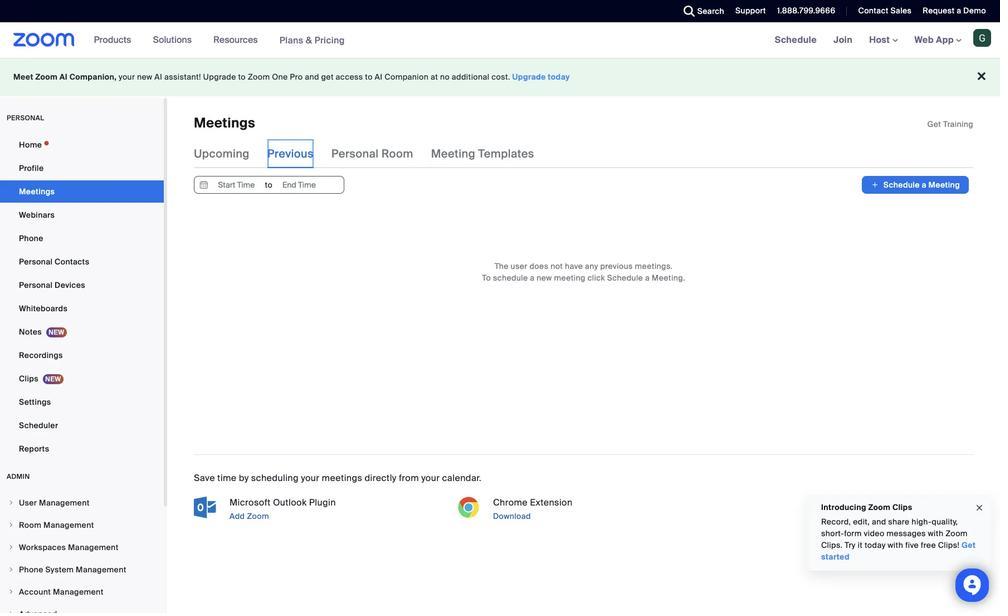 Task type: locate. For each thing, give the bounding box(es) containing it.
2 right image from the top
[[8, 567, 14, 573]]

download
[[493, 512, 531, 522]]

0 horizontal spatial your
[[119, 72, 135, 82]]

meetings navigation
[[766, 22, 1000, 58]]

web app button
[[915, 34, 962, 46]]

0 vertical spatial get
[[927, 119, 941, 129]]

with up free
[[928, 529, 943, 539]]

1 horizontal spatial today
[[865, 540, 886, 550]]

clips!
[[938, 540, 960, 550]]

contact sales
[[858, 6, 912, 16]]

user
[[19, 498, 37, 508]]

1 vertical spatial schedule
[[884, 180, 920, 190]]

1 vertical spatial clips
[[892, 503, 912, 513]]

meetings up webinars
[[19, 187, 55, 197]]

1 phone from the top
[[19, 233, 43, 243]]

schedule down 1.888.799.9666 on the right top of the page
[[775, 34, 817, 46]]

schedule inside meetings navigation
[[775, 34, 817, 46]]

1 vertical spatial phone
[[19, 565, 43, 575]]

personal for personal contacts
[[19, 257, 53, 267]]

schedule
[[493, 273, 528, 283]]

webinars
[[19, 210, 55, 220]]

1 vertical spatial get
[[962, 540, 976, 550]]

1 horizontal spatial get
[[962, 540, 976, 550]]

2 vertical spatial personal
[[19, 280, 53, 290]]

0 vertical spatial room
[[381, 147, 413, 161]]

0 horizontal spatial ai
[[59, 72, 67, 82]]

1 horizontal spatial and
[[872, 517, 886, 527]]

workspaces management
[[19, 543, 119, 553]]

&
[[306, 34, 312, 46]]

0 horizontal spatial meetings
[[19, 187, 55, 197]]

training
[[943, 119, 973, 129]]

phone down webinars
[[19, 233, 43, 243]]

support
[[735, 6, 766, 16]]

upgrade down product information navigation
[[203, 72, 236, 82]]

room
[[381, 147, 413, 161], [19, 520, 41, 530]]

your inside 'meet zoom ai companion,' footer
[[119, 72, 135, 82]]

0 vertical spatial personal
[[331, 147, 379, 161]]

try
[[845, 540, 856, 550]]

0 vertical spatial schedule
[[775, 34, 817, 46]]

management inside "menu item"
[[53, 587, 103, 597]]

room management menu item
[[0, 515, 164, 536]]

management up workspaces management
[[43, 520, 94, 530]]

a left demo
[[957, 6, 961, 16]]

0 horizontal spatial get
[[927, 119, 941, 129]]

to left date range picker end field
[[265, 180, 273, 190]]

0 horizontal spatial upgrade
[[203, 72, 236, 82]]

0 horizontal spatial room
[[19, 520, 41, 530]]

0 horizontal spatial today
[[548, 72, 570, 82]]

home link
[[0, 134, 164, 156]]

1 right image from the top
[[8, 500, 14, 506]]

right image
[[8, 522, 14, 529], [8, 544, 14, 551]]

new down does
[[537, 273, 552, 283]]

management inside menu item
[[43, 520, 94, 530]]

home
[[19, 140, 42, 150]]

plans & pricing link
[[279, 34, 345, 46], [279, 34, 345, 46]]

zoom up clips!
[[946, 529, 968, 539]]

2 ai from the left
[[154, 72, 162, 82]]

your
[[119, 72, 135, 82], [301, 473, 319, 484], [421, 473, 440, 484]]

profile link
[[0, 157, 164, 179]]

add zoom link
[[227, 510, 446, 523]]

and inside record, edit, and share high-quality, short-form video messages with zoom clips. try it today with five free clips!
[[872, 517, 886, 527]]

0 vertical spatial and
[[305, 72, 319, 82]]

Date Range Picker Start field
[[211, 177, 262, 194]]

1 vertical spatial new
[[537, 273, 552, 283]]

user management menu item
[[0, 492, 164, 514]]

it
[[858, 540, 863, 550]]

phone
[[19, 233, 43, 243], [19, 565, 43, 575]]

upgrade right cost.
[[512, 72, 546, 82]]

get training
[[927, 119, 973, 129]]

0 vertical spatial right image
[[8, 522, 14, 529]]

right image for account management
[[8, 589, 14, 596]]

demo
[[963, 6, 986, 16]]

plugin
[[309, 497, 336, 509]]

have
[[565, 262, 583, 272]]

1 horizontal spatial to
[[265, 180, 273, 190]]

introducing
[[821, 503, 866, 513]]

right image inside user management menu item
[[8, 500, 14, 506]]

phone system management
[[19, 565, 126, 575]]

chrome extension download
[[493, 497, 573, 522]]

schedule a meeting button
[[862, 176, 969, 194]]

the
[[495, 262, 509, 272]]

support link
[[727, 0, 769, 22], [735, 6, 766, 16]]

search
[[697, 6, 724, 16]]

save time by scheduling your meetings directly from your calendar.
[[194, 473, 481, 484]]

1 vertical spatial personal
[[19, 257, 53, 267]]

previous
[[600, 262, 633, 272]]

meetings.
[[635, 262, 673, 272]]

admin menu menu
[[0, 492, 164, 613]]

1 vertical spatial room
[[19, 520, 41, 530]]

0 horizontal spatial clips
[[19, 374, 38, 384]]

add image
[[871, 180, 879, 191]]

1.888.799.9666 button
[[769, 0, 838, 22], [777, 6, 835, 16]]

meeting templates
[[431, 147, 534, 161]]

to
[[238, 72, 246, 82], [365, 72, 373, 82], [265, 180, 273, 190]]

get training link
[[927, 119, 973, 129]]

1 horizontal spatial with
[[928, 529, 943, 539]]

ai left companion
[[375, 72, 382, 82]]

your right companion,
[[119, 72, 135, 82]]

new inside 'meet zoom ai companion,' footer
[[137, 72, 152, 82]]

share
[[888, 517, 910, 527]]

time
[[217, 473, 237, 484]]

get left training
[[927, 119, 941, 129]]

one
[[272, 72, 288, 82]]

meet zoom ai companion, footer
[[0, 58, 1000, 96]]

solutions button
[[153, 22, 197, 58]]

with down messages
[[888, 540, 903, 550]]

0 horizontal spatial new
[[137, 72, 152, 82]]

0 horizontal spatial meeting
[[431, 147, 475, 161]]

and up video
[[872, 517, 886, 527]]

to right access
[[365, 72, 373, 82]]

and inside 'meet zoom ai companion,' footer
[[305, 72, 319, 82]]

room inside tabs of meeting tab list
[[381, 147, 413, 161]]

0 vertical spatial meeting
[[431, 147, 475, 161]]

1 horizontal spatial upgrade
[[512, 72, 546, 82]]

0 vertical spatial with
[[928, 529, 943, 539]]

does
[[529, 262, 548, 272]]

a down does
[[530, 273, 535, 283]]

1 horizontal spatial room
[[381, 147, 413, 161]]

1 right image from the top
[[8, 522, 14, 529]]

room inside menu item
[[19, 520, 41, 530]]

high-
[[912, 517, 932, 527]]

phone inside 'personal menu' menu
[[19, 233, 43, 243]]

2 horizontal spatial schedule
[[884, 180, 920, 190]]

2 right image from the top
[[8, 544, 14, 551]]

to inside 'popup button'
[[265, 180, 273, 190]]

2 phone from the top
[[19, 565, 43, 575]]

zoom right meet
[[35, 72, 58, 82]]

short-
[[821, 529, 844, 539]]

0 horizontal spatial with
[[888, 540, 903, 550]]

schedule right the add image
[[884, 180, 920, 190]]

management
[[39, 498, 90, 508], [43, 520, 94, 530], [68, 543, 119, 553], [76, 565, 126, 575], [53, 587, 103, 597]]

workspaces management menu item
[[0, 537, 164, 558]]

zoom
[[35, 72, 58, 82], [248, 72, 270, 82], [868, 503, 890, 513], [247, 512, 269, 522], [946, 529, 968, 539]]

personal contacts
[[19, 257, 89, 267]]

2 vertical spatial schedule
[[607, 273, 643, 283]]

ai left assistant! on the left of the page
[[154, 72, 162, 82]]

phone up "account"
[[19, 565, 43, 575]]

right image inside account management "menu item"
[[8, 589, 14, 596]]

templates
[[478, 147, 534, 161]]

menu item
[[0, 604, 164, 613]]

0 vertical spatial today
[[548, 72, 570, 82]]

right image left room management
[[8, 522, 14, 529]]

1 vertical spatial and
[[872, 517, 886, 527]]

phone inside menu item
[[19, 565, 43, 575]]

today
[[548, 72, 570, 82], [865, 540, 886, 550]]

1 vertical spatial right image
[[8, 544, 14, 551]]

phone for phone
[[19, 233, 43, 243]]

get inside 'get started'
[[962, 540, 976, 550]]

1 vertical spatial meetings
[[19, 187, 55, 197]]

contacts
[[55, 257, 89, 267]]

your right from on the left bottom of the page
[[421, 473, 440, 484]]

right image left workspaces
[[8, 544, 14, 551]]

record,
[[821, 517, 851, 527]]

to down resources dropdown button
[[238, 72, 246, 82]]

1 vertical spatial with
[[888, 540, 903, 550]]

1 horizontal spatial your
[[301, 473, 319, 484]]

management for account management
[[53, 587, 103, 597]]

meeting
[[431, 147, 475, 161], [928, 180, 960, 190]]

close image
[[975, 502, 984, 514]]

today inside 'meet zoom ai companion,' footer
[[548, 72, 570, 82]]

right image inside 'workspaces management' menu item
[[8, 544, 14, 551]]

and left get
[[305, 72, 319, 82]]

search button
[[675, 0, 727, 22]]

schedule inside button
[[884, 180, 920, 190]]

management for user management
[[39, 498, 90, 508]]

clips up share
[[892, 503, 912, 513]]

0 vertical spatial new
[[137, 72, 152, 82]]

with
[[928, 529, 943, 539], [888, 540, 903, 550]]

management down room management menu item
[[68, 543, 119, 553]]

meetings up upcoming at the left of page
[[194, 114, 255, 131]]

1 vertical spatial meeting
[[928, 180, 960, 190]]

join link
[[825, 22, 861, 58]]

phone system management menu item
[[0, 559, 164, 581]]

banner
[[0, 22, 1000, 58]]

user
[[511, 262, 527, 272]]

banner containing products
[[0, 22, 1000, 58]]

save
[[194, 473, 215, 484]]

2 horizontal spatial ai
[[375, 72, 382, 82]]

2 horizontal spatial your
[[421, 473, 440, 484]]

zoom down microsoft
[[247, 512, 269, 522]]

1 horizontal spatial schedule
[[775, 34, 817, 46]]

a right the add image
[[922, 180, 926, 190]]

new left assistant! on the left of the page
[[137, 72, 152, 82]]

1 horizontal spatial ai
[[154, 72, 162, 82]]

0 vertical spatial clips
[[19, 374, 38, 384]]

right image inside room management menu item
[[8, 522, 14, 529]]

meeting
[[554, 273, 585, 283]]

clips.
[[821, 540, 843, 550]]

management down phone system management menu item
[[53, 587, 103, 597]]

your up plugin
[[301, 473, 319, 484]]

1 vertical spatial today
[[865, 540, 886, 550]]

personal inside tabs of meeting tab list
[[331, 147, 379, 161]]

ai left companion,
[[59, 72, 67, 82]]

a down meetings.
[[645, 273, 650, 283]]

0 vertical spatial meetings
[[194, 114, 255, 131]]

management for workspaces management
[[68, 543, 119, 553]]

right image for phone system management
[[8, 567, 14, 573]]

1.888.799.9666 button up join
[[769, 0, 838, 22]]

clips inside clips link
[[19, 374, 38, 384]]

1 horizontal spatial meeting
[[928, 180, 960, 190]]

date image
[[197, 177, 211, 194]]

1 horizontal spatial meetings
[[194, 114, 255, 131]]

0 vertical spatial phone
[[19, 233, 43, 243]]

0 horizontal spatial to
[[238, 72, 246, 82]]

contact sales link
[[850, 0, 914, 22], [858, 6, 912, 16]]

right image inside phone system management menu item
[[8, 567, 14, 573]]

solutions
[[153, 34, 192, 46]]

settings link
[[0, 391, 164, 413]]

ai
[[59, 72, 67, 82], [154, 72, 162, 82], [375, 72, 382, 82]]

1 horizontal spatial new
[[537, 273, 552, 283]]

profile
[[19, 163, 44, 173]]

schedule down the previous
[[607, 273, 643, 283]]

get right clips!
[[962, 540, 976, 550]]

0 horizontal spatial and
[[305, 72, 319, 82]]

right image
[[8, 500, 14, 506], [8, 567, 14, 573], [8, 589, 14, 596], [8, 611, 14, 613]]

management up room management
[[39, 498, 90, 508]]

clips up settings
[[19, 374, 38, 384]]

0 horizontal spatial schedule
[[607, 273, 643, 283]]

3 right image from the top
[[8, 589, 14, 596]]



Task type: describe. For each thing, give the bounding box(es) containing it.
video
[[864, 529, 884, 539]]

web app
[[915, 34, 954, 46]]

not
[[551, 262, 563, 272]]

right image for user management
[[8, 500, 14, 506]]

notes
[[19, 327, 42, 337]]

access
[[336, 72, 363, 82]]

scheduler link
[[0, 414, 164, 437]]

cost.
[[492, 72, 510, 82]]

additional
[[452, 72, 489, 82]]

scheduling
[[251, 473, 299, 484]]

personal for personal room
[[331, 147, 379, 161]]

meet zoom ai companion, your new ai assistant! upgrade to zoom one pro and get access to ai companion at no additional cost. upgrade today
[[13, 72, 570, 82]]

personal devices
[[19, 280, 85, 290]]

join
[[833, 34, 852, 46]]

resources
[[213, 34, 258, 46]]

schedule for schedule
[[775, 34, 817, 46]]

account management
[[19, 587, 103, 597]]

upcoming
[[194, 147, 249, 161]]

products button
[[94, 22, 136, 58]]

new inside the user does not have any previous meetings. to schedule a new meeting click schedule a meeting.
[[537, 273, 552, 283]]

pricing
[[314, 34, 345, 46]]

2 horizontal spatial to
[[365, 72, 373, 82]]

edit,
[[853, 517, 870, 527]]

devices
[[55, 280, 85, 290]]

calendar.
[[442, 473, 481, 484]]

get for get training
[[927, 119, 941, 129]]

at
[[431, 72, 438, 82]]

management for room management
[[43, 520, 94, 530]]

1.888.799.9666 button up schedule link
[[777, 6, 835, 16]]

meeting inside tab list
[[431, 147, 475, 161]]

today inside record, edit, and share high-quality, short-form video messages with zoom clips. try it today with five free clips!
[[865, 540, 886, 550]]

1 ai from the left
[[59, 72, 67, 82]]

get started link
[[821, 540, 976, 562]]

by
[[239, 473, 249, 484]]

your for meetings
[[301, 473, 319, 484]]

resources button
[[213, 22, 263, 58]]

whiteboards link
[[0, 298, 164, 320]]

schedule link
[[766, 22, 825, 58]]

plans
[[279, 34, 303, 46]]

1 upgrade from the left
[[203, 72, 236, 82]]

the user does not have any previous meetings. to schedule a new meeting click schedule a meeting.
[[482, 262, 685, 283]]

settings
[[19, 397, 51, 407]]

meetings link
[[0, 181, 164, 203]]

whiteboards
[[19, 304, 67, 314]]

extension
[[530, 497, 573, 509]]

get started
[[821, 540, 976, 562]]

companion
[[385, 72, 429, 82]]

contact
[[858, 6, 888, 16]]

personal menu menu
[[0, 134, 164, 461]]

Date Range Picker End field
[[273, 177, 325, 194]]

phone link
[[0, 227, 164, 250]]

management up account management "menu item"
[[76, 565, 126, 575]]

directly
[[365, 473, 397, 484]]

user management
[[19, 498, 90, 508]]

add
[[230, 512, 245, 522]]

upgrade today link
[[512, 72, 570, 82]]

profile picture image
[[973, 29, 991, 47]]

no
[[440, 72, 450, 82]]

tabs of meeting tab list
[[194, 139, 552, 168]]

schedule for schedule a meeting
[[884, 180, 920, 190]]

meet
[[13, 72, 33, 82]]

click
[[588, 273, 605, 283]]

request
[[923, 6, 955, 16]]

right image for workspaces management
[[8, 544, 14, 551]]

personal room
[[331, 147, 413, 161]]

quality,
[[932, 517, 958, 527]]

meetings inside 'personal menu' menu
[[19, 187, 55, 197]]

meeting inside button
[[928, 180, 960, 190]]

right image for room management
[[8, 522, 14, 529]]

1.888.799.9666
[[777, 6, 835, 16]]

zoom up edit,
[[868, 503, 890, 513]]

reports link
[[0, 438, 164, 460]]

workspaces
[[19, 543, 66, 553]]

scheduler
[[19, 421, 58, 431]]

4 right image from the top
[[8, 611, 14, 613]]

previous
[[267, 147, 314, 161]]

zoom inside microsoft outlook plugin add zoom
[[247, 512, 269, 522]]

2 upgrade from the left
[[512, 72, 546, 82]]

account management menu item
[[0, 582, 164, 603]]

get for get started
[[962, 540, 976, 550]]

notes link
[[0, 321, 164, 343]]

zoom left one
[[248, 72, 270, 82]]

companion,
[[69, 72, 117, 82]]

from
[[399, 473, 419, 484]]

zoom logo image
[[13, 33, 74, 47]]

3 ai from the left
[[375, 72, 382, 82]]

admin
[[7, 472, 30, 481]]

pro
[[290, 72, 303, 82]]

your for new
[[119, 72, 135, 82]]

to button
[[194, 176, 344, 194]]

schedule inside the user does not have any previous meetings. to schedule a new meeting click schedule a meeting.
[[607, 273, 643, 283]]

five
[[905, 540, 919, 550]]

personal contacts link
[[0, 251, 164, 273]]

started
[[821, 552, 850, 562]]

zoom inside record, edit, and share high-quality, short-form video messages with zoom clips. try it today with five free clips!
[[946, 529, 968, 539]]

schedule a meeting
[[884, 180, 960, 190]]

personal for personal devices
[[19, 280, 53, 290]]

any
[[585, 262, 598, 272]]

product information navigation
[[86, 22, 353, 58]]

host button
[[869, 34, 898, 46]]

to
[[482, 273, 491, 283]]

personal devices link
[[0, 274, 164, 296]]

host
[[869, 34, 892, 46]]

system
[[45, 565, 74, 575]]

recordings
[[19, 350, 63, 360]]

sales
[[891, 6, 912, 16]]

recordings link
[[0, 344, 164, 367]]

1 horizontal spatial clips
[[892, 503, 912, 513]]

products
[[94, 34, 131, 46]]

a inside button
[[922, 180, 926, 190]]

chrome
[[493, 497, 528, 509]]

phone for phone system management
[[19, 565, 43, 575]]

get
[[321, 72, 334, 82]]



Task type: vqa. For each thing, say whether or not it's contained in the screenshot.
Format
no



